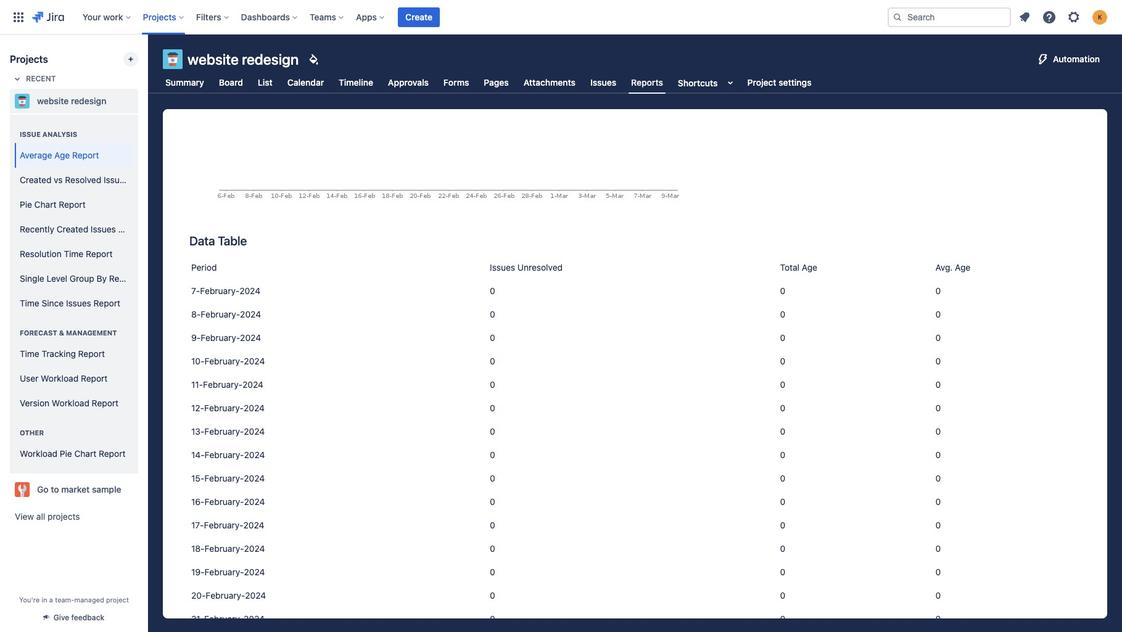 Task type: describe. For each thing, give the bounding box(es) containing it.
view all projects link
[[10, 506, 138, 528]]

management
[[66, 329, 117, 337]]

chart inside group
[[74, 448, 96, 459]]

give feedback button
[[36, 608, 112, 628]]

dashboards
[[241, 11, 290, 22]]

report inside "version workload report" link
[[92, 398, 119, 408]]

report inside recently created issues report link
[[118, 224, 145, 234]]

1 vertical spatial created
[[57, 224, 88, 234]]

your
[[83, 11, 101, 22]]

2024 for 12-february-2024
[[244, 403, 265, 414]]

report inside resolution time report link
[[86, 248, 113, 259]]

avg. age
[[936, 262, 971, 273]]

dashboards button
[[237, 7, 302, 27]]

2 group from the top
[[15, 117, 158, 320]]

view all projects
[[15, 512, 80, 522]]

15-
[[191, 473, 204, 484]]

your profile and settings image
[[1093, 10, 1108, 24]]

you're in a team-managed project
[[19, 596, 129, 604]]

tab list containing reports
[[156, 72, 822, 94]]

primary element
[[7, 0, 878, 34]]

workload for version
[[52, 398, 89, 408]]

pie chart report
[[20, 199, 86, 210]]

13-
[[191, 426, 205, 437]]

recently created issues report link
[[15, 217, 145, 242]]

total age
[[781, 262, 818, 273]]

9-
[[191, 333, 201, 343]]

1 vertical spatial website
[[37, 96, 69, 106]]

11-february-2024
[[191, 380, 264, 390]]

report inside single level group by report link
[[109, 273, 136, 284]]

0 vertical spatial website
[[188, 51, 239, 68]]

february- for 20-
[[206, 591, 245, 601]]

give
[[54, 613, 69, 623]]

automation
[[1054, 54, 1100, 64]]

forecast & management
[[20, 329, 117, 337]]

report inside time tracking report link
[[78, 348, 105, 359]]

february- for 9-
[[201, 333, 240, 343]]

2024 for 19-february-2024
[[244, 567, 265, 578]]

14-
[[191, 450, 205, 460]]

teams
[[310, 11, 336, 22]]

settings
[[779, 77, 812, 88]]

add to starred image
[[135, 483, 149, 497]]

single level group by report
[[20, 273, 136, 284]]

11-
[[191, 380, 203, 390]]

average age report
[[20, 150, 99, 160]]

group containing time tracking report
[[15, 316, 133, 420]]

time for since
[[20, 298, 39, 308]]

calendar link
[[285, 72, 327, 94]]

february- for 13-
[[205, 426, 244, 437]]

0 vertical spatial chart
[[34, 199, 56, 210]]

issues inside 'link'
[[591, 77, 617, 88]]

feedback
[[71, 613, 104, 623]]

apps
[[356, 11, 377, 22]]

february- for 11-
[[203, 380, 243, 390]]

15-february-2024
[[191, 473, 265, 484]]

table
[[218, 234, 247, 248]]

project
[[106, 596, 129, 604]]

time since issues report link
[[15, 291, 133, 316]]

created vs resolved issues report
[[20, 174, 158, 185]]

timeline
[[339, 77, 373, 88]]

0 horizontal spatial redesign
[[71, 96, 106, 106]]

single level group by report link
[[15, 267, 136, 291]]

version
[[20, 398, 49, 408]]

issue
[[20, 130, 41, 138]]

in
[[42, 596, 47, 604]]

other heading
[[15, 428, 133, 438]]

tracking
[[42, 348, 76, 359]]

search image
[[893, 12, 903, 22]]

view
[[15, 512, 34, 522]]

&
[[59, 329, 64, 337]]

2024 for 20-february-2024
[[245, 591, 266, 601]]

resolution time report
[[20, 248, 113, 259]]

issues down single level group by report link
[[66, 298, 91, 308]]

level
[[47, 273, 67, 284]]

forms link
[[441, 72, 472, 94]]

user workload report link
[[15, 367, 133, 391]]

10-
[[191, 356, 205, 367]]

2024 for 9-february-2024
[[240, 333, 261, 343]]

automation image
[[1036, 52, 1051, 67]]

recent
[[26, 74, 56, 83]]

recently
[[20, 224, 54, 234]]

settings image
[[1067, 10, 1082, 24]]

since
[[42, 298, 64, 308]]

banner containing your work
[[0, 0, 1123, 35]]

1 vertical spatial projects
[[10, 54, 48, 65]]

help image
[[1042, 10, 1057, 24]]

average
[[20, 150, 52, 160]]

february- for 21-
[[204, 614, 244, 625]]

project settings
[[748, 77, 812, 88]]

your work button
[[79, 7, 136, 27]]

8-february-2024
[[191, 309, 261, 320]]

approvals
[[388, 77, 429, 88]]

workload for user
[[41, 373, 78, 384]]

sample
[[92, 484, 121, 495]]

0 vertical spatial website redesign
[[188, 51, 299, 68]]

pie chart report link
[[15, 193, 133, 217]]

16-february-2024
[[191, 497, 265, 507]]

create
[[406, 11, 433, 22]]

collapse recent projects image
[[10, 72, 25, 86]]

user
[[20, 373, 39, 384]]

issues unresolved
[[490, 262, 563, 273]]

go to market sample link
[[10, 478, 133, 502]]

2024 for 8-february-2024
[[240, 309, 261, 320]]

february- for 15-
[[204, 473, 244, 484]]

give feedback
[[54, 613, 104, 623]]

issue analysis
[[20, 130, 77, 138]]

analysis
[[42, 130, 77, 138]]

pages link
[[482, 72, 511, 94]]

13-february-2024
[[191, 426, 265, 437]]

21-
[[191, 614, 204, 625]]

go to market sample
[[37, 484, 121, 495]]

forms
[[444, 77, 469, 88]]

february- for 17-
[[204, 520, 244, 531]]

projects inside the projects popup button
[[143, 11, 176, 22]]

shortcuts button
[[676, 72, 738, 94]]

february- for 16-
[[205, 497, 244, 507]]

2024 for 15-february-2024
[[244, 473, 265, 484]]

to
[[51, 484, 59, 495]]

19-
[[191, 567, 205, 578]]

2024 for 21-february-2024
[[244, 614, 265, 625]]

2024 for 7-february-2024
[[240, 286, 261, 296]]



Task type: vqa. For each thing, say whether or not it's contained in the screenshot.


Task type: locate. For each thing, give the bounding box(es) containing it.
february- down 17-february-2024
[[205, 544, 244, 554]]

february- for 8-
[[201, 309, 240, 320]]

february- for 18-
[[205, 544, 244, 554]]

resolution
[[20, 248, 62, 259]]

8-
[[191, 309, 201, 320]]

0 vertical spatial redesign
[[242, 51, 299, 68]]

17-
[[191, 520, 204, 531]]

february- for 12-
[[204, 403, 244, 414]]

attachments link
[[521, 72, 578, 94]]

february- down 11-february-2024 on the left of page
[[204, 403, 244, 414]]

2 vertical spatial time
[[20, 348, 39, 359]]

other
[[20, 429, 44, 437]]

0 horizontal spatial chart
[[34, 199, 56, 210]]

february- up 17-february-2024
[[205, 497, 244, 507]]

1 vertical spatial redesign
[[71, 96, 106, 106]]

february- up 8-february-2024
[[200, 286, 240, 296]]

redesign up issue analysis heading
[[71, 96, 106, 106]]

website up board
[[188, 51, 239, 68]]

february-
[[200, 286, 240, 296], [201, 309, 240, 320], [201, 333, 240, 343], [205, 356, 244, 367], [203, 380, 243, 390], [204, 403, 244, 414], [205, 426, 244, 437], [205, 450, 244, 460], [204, 473, 244, 484], [205, 497, 244, 507], [204, 520, 244, 531], [205, 544, 244, 554], [205, 567, 244, 578], [206, 591, 245, 601], [204, 614, 244, 625]]

forecast & management heading
[[15, 328, 133, 338]]

february- down 12-february-2024
[[205, 426, 244, 437]]

18-
[[191, 544, 205, 554]]

website redesign up board
[[188, 51, 299, 68]]

2024 for 11-february-2024
[[243, 380, 264, 390]]

1 horizontal spatial created
[[57, 224, 88, 234]]

february- down 9-february-2024
[[205, 356, 244, 367]]

issues right resolved
[[104, 174, 129, 185]]

workload pie chart report
[[20, 448, 126, 459]]

2024 up 9-february-2024
[[240, 309, 261, 320]]

attachments
[[524, 77, 576, 88]]

period
[[191, 262, 217, 273]]

age right the total
[[802, 262, 818, 273]]

february- for 10-
[[205, 356, 244, 367]]

you're
[[19, 596, 40, 604]]

add to starred image
[[135, 94, 149, 109]]

7-
[[191, 286, 200, 296]]

february- up 21-february-2024
[[206, 591, 245, 601]]

pie down other heading
[[60, 448, 72, 459]]

filters button
[[192, 7, 234, 27]]

0 horizontal spatial age
[[54, 150, 70, 160]]

project settings link
[[745, 72, 814, 94]]

february- down 16-february-2024
[[204, 520, 244, 531]]

time down recently created issues report link
[[64, 248, 84, 259]]

18-february-2024
[[191, 544, 265, 554]]

board link
[[217, 72, 246, 94]]

automation button
[[1031, 49, 1108, 69]]

age for total
[[802, 262, 818, 273]]

0 horizontal spatial pie
[[20, 199, 32, 210]]

0 horizontal spatial website redesign
[[37, 96, 106, 106]]

2024 down 14-february-2024
[[244, 473, 265, 484]]

3 group from the top
[[15, 316, 133, 420]]

1 horizontal spatial chart
[[74, 448, 96, 459]]

report inside the average age report link
[[72, 150, 99, 160]]

banner
[[0, 0, 1123, 35]]

create project image
[[126, 54, 136, 64]]

all
[[36, 512, 45, 522]]

report inside user workload report link
[[81, 373, 108, 384]]

time for tracking
[[20, 348, 39, 359]]

report
[[72, 150, 99, 160], [131, 174, 158, 185], [59, 199, 86, 210], [118, 224, 145, 234], [86, 248, 113, 259], [109, 273, 136, 284], [94, 298, 120, 308], [78, 348, 105, 359], [81, 373, 108, 384], [92, 398, 119, 408], [99, 448, 126, 459]]

1 vertical spatial time
[[20, 298, 39, 308]]

sidebar navigation image
[[135, 49, 162, 74]]

2024 for 16-february-2024
[[244, 497, 265, 507]]

february- down 8-february-2024
[[201, 333, 240, 343]]

0 horizontal spatial website
[[37, 96, 69, 106]]

resolution time report link
[[15, 242, 133, 267]]

2024 up 19-february-2024
[[244, 544, 265, 554]]

jira image
[[32, 10, 64, 24], [32, 10, 64, 24]]

17-february-2024
[[191, 520, 264, 531]]

report inside the workload pie chart report link
[[99, 448, 126, 459]]

2024 down 19-february-2024
[[245, 591, 266, 601]]

list link
[[255, 72, 275, 94]]

group
[[15, 114, 158, 474], [15, 117, 158, 320], [15, 316, 133, 420]]

2024
[[240, 286, 261, 296], [240, 309, 261, 320], [240, 333, 261, 343], [244, 356, 265, 367], [243, 380, 264, 390], [244, 403, 265, 414], [244, 426, 265, 437], [244, 450, 265, 460], [244, 473, 265, 484], [244, 497, 265, 507], [244, 520, 264, 531], [244, 544, 265, 554], [244, 567, 265, 578], [245, 591, 266, 601], [244, 614, 265, 625]]

main content
[[148, 35, 1123, 633]]

forecast
[[20, 329, 57, 337]]

created left 'vs'
[[20, 174, 51, 185]]

0 vertical spatial pie
[[20, 199, 32, 210]]

age for avg.
[[955, 262, 971, 273]]

unresolved
[[518, 262, 563, 273]]

1 horizontal spatial pie
[[60, 448, 72, 459]]

website redesign link
[[10, 89, 133, 114]]

filters
[[196, 11, 221, 22]]

1 vertical spatial pie
[[60, 448, 72, 459]]

user workload report
[[20, 373, 108, 384]]

issues link
[[588, 72, 619, 94]]

1 horizontal spatial website redesign
[[188, 51, 299, 68]]

version workload report link
[[15, 391, 133, 416]]

2024 for 10-february-2024
[[244, 356, 265, 367]]

projects right work
[[143, 11, 176, 22]]

reports
[[631, 77, 663, 88]]

0 horizontal spatial projects
[[10, 54, 48, 65]]

pages
[[484, 77, 509, 88]]

tab list
[[156, 72, 822, 94]]

february- down 18-february-2024
[[205, 567, 244, 578]]

february- up 12-february-2024
[[203, 380, 243, 390]]

report inside "pie chart report" link
[[59, 199, 86, 210]]

managed
[[74, 596, 104, 604]]

age
[[54, 150, 70, 160], [802, 262, 818, 273], [955, 262, 971, 273]]

calendar
[[287, 77, 324, 88]]

created down "pie chart report" link
[[57, 224, 88, 234]]

2024 for 17-february-2024
[[244, 520, 264, 531]]

project
[[748, 77, 777, 88]]

2024 down 10-february-2024
[[243, 380, 264, 390]]

time tracking report link
[[15, 342, 133, 367]]

single
[[20, 273, 44, 284]]

workload down user workload report link
[[52, 398, 89, 408]]

2024 for 14-february-2024
[[244, 450, 265, 460]]

february- down 20-february-2024
[[204, 614, 244, 625]]

2024 up 18-february-2024
[[244, 520, 264, 531]]

1 vertical spatial workload
[[52, 398, 89, 408]]

2024 for 18-february-2024
[[244, 544, 265, 554]]

shortcuts
[[678, 77, 718, 88]]

9-february-2024
[[191, 333, 261, 343]]

20-
[[191, 591, 206, 601]]

website down recent
[[37, 96, 69, 106]]

appswitcher icon image
[[11, 10, 26, 24]]

0 horizontal spatial created
[[20, 174, 51, 185]]

issues
[[591, 77, 617, 88], [104, 174, 129, 185], [91, 224, 116, 234], [490, 262, 515, 273], [66, 298, 91, 308]]

1 vertical spatial website redesign
[[37, 96, 106, 106]]

website redesign up issue analysis heading
[[37, 96, 106, 106]]

2024 up 11-february-2024 on the left of page
[[244, 356, 265, 367]]

list
[[258, 77, 273, 88]]

avg.
[[936, 262, 953, 273]]

work
[[103, 11, 123, 22]]

february- for 14-
[[205, 450, 244, 460]]

average age report link
[[15, 143, 133, 168]]

projects
[[143, 11, 176, 22], [10, 54, 48, 65]]

age right avg.
[[955, 262, 971, 273]]

issues left unresolved
[[490, 262, 515, 273]]

time tracking report
[[20, 348, 105, 359]]

chart up recently
[[34, 199, 56, 210]]

vs
[[54, 174, 63, 185]]

market
[[61, 484, 90, 495]]

0 vertical spatial created
[[20, 174, 51, 185]]

a
[[49, 596, 53, 604]]

time left 'since'
[[20, 298, 39, 308]]

1 horizontal spatial redesign
[[242, 51, 299, 68]]

report inside created vs resolved issues report link
[[131, 174, 158, 185]]

issues left reports
[[591, 77, 617, 88]]

website redesign
[[188, 51, 299, 68], [37, 96, 106, 106]]

teams button
[[306, 7, 349, 27]]

age down analysis
[[54, 150, 70, 160]]

2024 down 13-february-2024
[[244, 450, 265, 460]]

version workload report
[[20, 398, 119, 408]]

approvals link
[[386, 72, 431, 94]]

by
[[97, 273, 107, 284]]

notifications image
[[1018, 10, 1033, 24]]

1 vertical spatial chart
[[74, 448, 96, 459]]

1 horizontal spatial projects
[[143, 11, 176, 22]]

1 horizontal spatial website
[[188, 51, 239, 68]]

2024 up 14-february-2024
[[244, 426, 265, 437]]

16-
[[191, 497, 205, 507]]

2024 for 13-february-2024
[[244, 426, 265, 437]]

time down the forecast
[[20, 348, 39, 359]]

timeline link
[[336, 72, 376, 94]]

february- up 15-february-2024
[[205, 450, 244, 460]]

2024 up 8-february-2024
[[240, 286, 261, 296]]

0
[[490, 286, 496, 296], [781, 286, 786, 296], [936, 286, 941, 296], [490, 309, 496, 320], [781, 309, 786, 320], [936, 309, 941, 320], [490, 333, 496, 343], [781, 333, 786, 343], [936, 333, 941, 343], [490, 356, 496, 367], [781, 356, 786, 367], [936, 356, 941, 367], [490, 380, 496, 390], [781, 380, 786, 390], [936, 380, 941, 390], [490, 403, 496, 414], [781, 403, 786, 414], [936, 403, 941, 414], [490, 426, 496, 437], [781, 426, 786, 437], [936, 426, 941, 437], [490, 450, 496, 460], [781, 450, 786, 460], [936, 450, 941, 460], [490, 473, 496, 484], [781, 473, 786, 484], [936, 473, 941, 484], [490, 497, 496, 507], [781, 497, 786, 507], [936, 497, 941, 507], [490, 520, 496, 531], [781, 520, 786, 531], [936, 520, 941, 531], [490, 544, 496, 554], [781, 544, 786, 554], [936, 544, 941, 554], [490, 567, 496, 578], [781, 567, 786, 578], [936, 567, 941, 578], [490, 591, 496, 601], [781, 591, 786, 601], [936, 591, 941, 601], [490, 614, 496, 625], [781, 614, 786, 625], [936, 614, 941, 625]]

february- for 19-
[[205, 567, 244, 578]]

create button
[[398, 7, 440, 27]]

10-february-2024
[[191, 356, 265, 367]]

workload pie chart report group
[[15, 416, 133, 470]]

14-february-2024
[[191, 450, 265, 460]]

time since issues report
[[20, 298, 120, 308]]

total
[[781, 262, 800, 273]]

group
[[70, 273, 94, 284]]

2024 down 20-february-2024
[[244, 614, 265, 625]]

go
[[37, 484, 49, 495]]

2024 up 20-february-2024
[[244, 567, 265, 578]]

0 vertical spatial workload
[[41, 373, 78, 384]]

2024 up 13-february-2024
[[244, 403, 265, 414]]

Search field
[[888, 7, 1012, 27]]

2024 down 15-february-2024
[[244, 497, 265, 507]]

1 group from the top
[[15, 114, 158, 474]]

february- up 16-february-2024
[[204, 473, 244, 484]]

issue analysis heading
[[15, 130, 133, 139]]

age inside group
[[54, 150, 70, 160]]

chart down other heading
[[74, 448, 96, 459]]

0 vertical spatial projects
[[143, 11, 176, 22]]

0 vertical spatial time
[[64, 248, 84, 259]]

2 vertical spatial workload
[[20, 448, 57, 459]]

2 horizontal spatial age
[[955, 262, 971, 273]]

february- down 7-february-2024
[[201, 309, 240, 320]]

2024 up 10-february-2024
[[240, 333, 261, 343]]

19-february-2024
[[191, 567, 265, 578]]

1 horizontal spatial age
[[802, 262, 818, 273]]

workload down tracking
[[41, 373, 78, 384]]

projects up recent
[[10, 54, 48, 65]]

report inside time since issues report link
[[94, 298, 120, 308]]

7-february-2024
[[191, 286, 261, 296]]

pie up recently
[[20, 199, 32, 210]]

created vs resolved issues report link
[[15, 168, 158, 193]]

redesign up list
[[242, 51, 299, 68]]

board
[[219, 77, 243, 88]]

february- for 7-
[[200, 286, 240, 296]]

your work
[[83, 11, 123, 22]]

set project background image
[[306, 52, 321, 67]]

age for average
[[54, 150, 70, 160]]

workload down other
[[20, 448, 57, 459]]

issues down "pie chart report" link
[[91, 224, 116, 234]]



